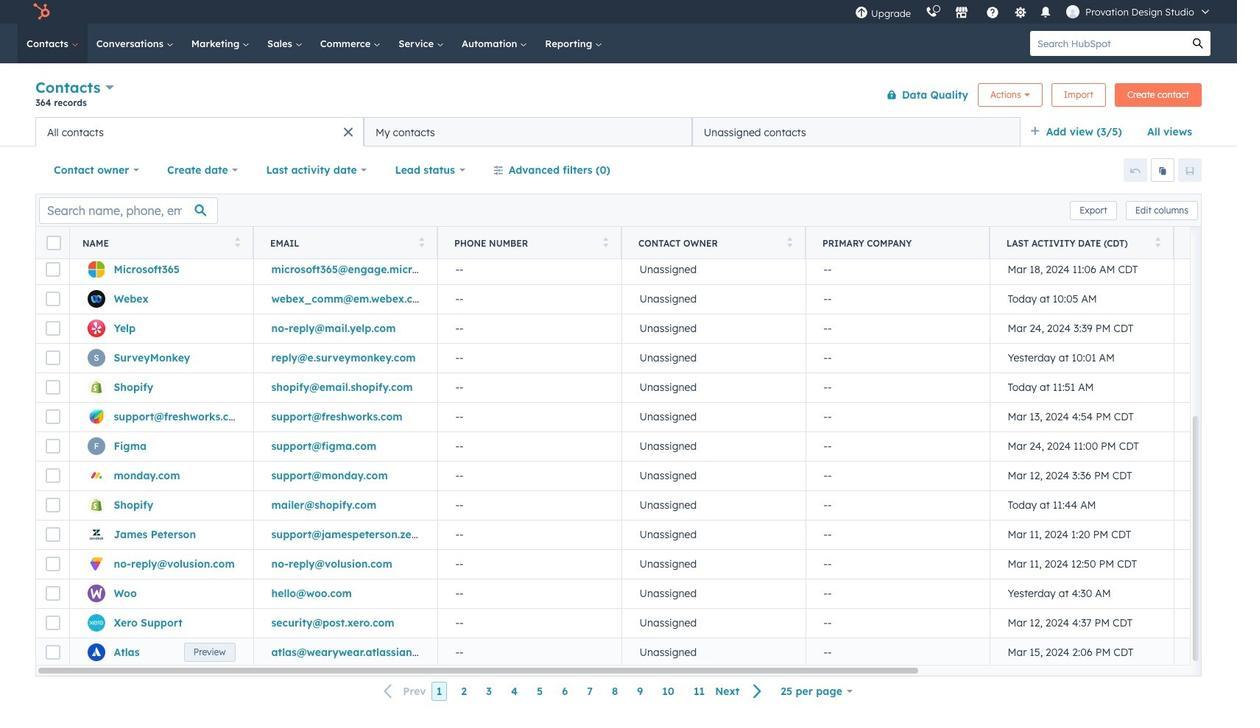 Task type: describe. For each thing, give the bounding box(es) containing it.
2 press to sort. image from the left
[[787, 237, 792, 247]]

Search name, phone, email addresses, or company search field
[[39, 197, 218, 223]]

2 press to sort. element from the left
[[419, 237, 424, 249]]

5 press to sort. element from the left
[[1155, 237, 1160, 249]]

1 press to sort. element from the left
[[235, 237, 240, 249]]

3 press to sort. image from the left
[[1155, 237, 1160, 247]]

3 press to sort. element from the left
[[603, 237, 608, 249]]

1 press to sort. image from the left
[[235, 237, 240, 247]]

james peterson image
[[1066, 5, 1080, 18]]

marketplaces image
[[955, 7, 968, 20]]



Task type: vqa. For each thing, say whether or not it's contained in the screenshot.
You're available image
no



Task type: locate. For each thing, give the bounding box(es) containing it.
pagination navigation
[[375, 682, 771, 701]]

banner
[[35, 75, 1202, 117]]

press to sort. element
[[235, 237, 240, 249], [419, 237, 424, 249], [603, 237, 608, 249], [787, 237, 792, 249], [1155, 237, 1160, 249]]

press to sort. image
[[235, 237, 240, 247], [419, 237, 424, 247]]

1 press to sort. image from the left
[[603, 237, 608, 247]]

Search HubSpot search field
[[1030, 31, 1185, 56]]

0 horizontal spatial press to sort. image
[[235, 237, 240, 247]]

2 press to sort. image from the left
[[419, 237, 424, 247]]

2 horizontal spatial press to sort. image
[[1155, 237, 1160, 247]]

1 horizontal spatial press to sort. image
[[419, 237, 424, 247]]

press to sort. image
[[603, 237, 608, 247], [787, 237, 792, 247], [1155, 237, 1160, 247]]

column header
[[806, 227, 990, 259]]

menu
[[848, 0, 1219, 24]]

0 horizontal spatial press to sort. image
[[603, 237, 608, 247]]

1 horizontal spatial press to sort. image
[[787, 237, 792, 247]]

4 press to sort. element from the left
[[787, 237, 792, 249]]



